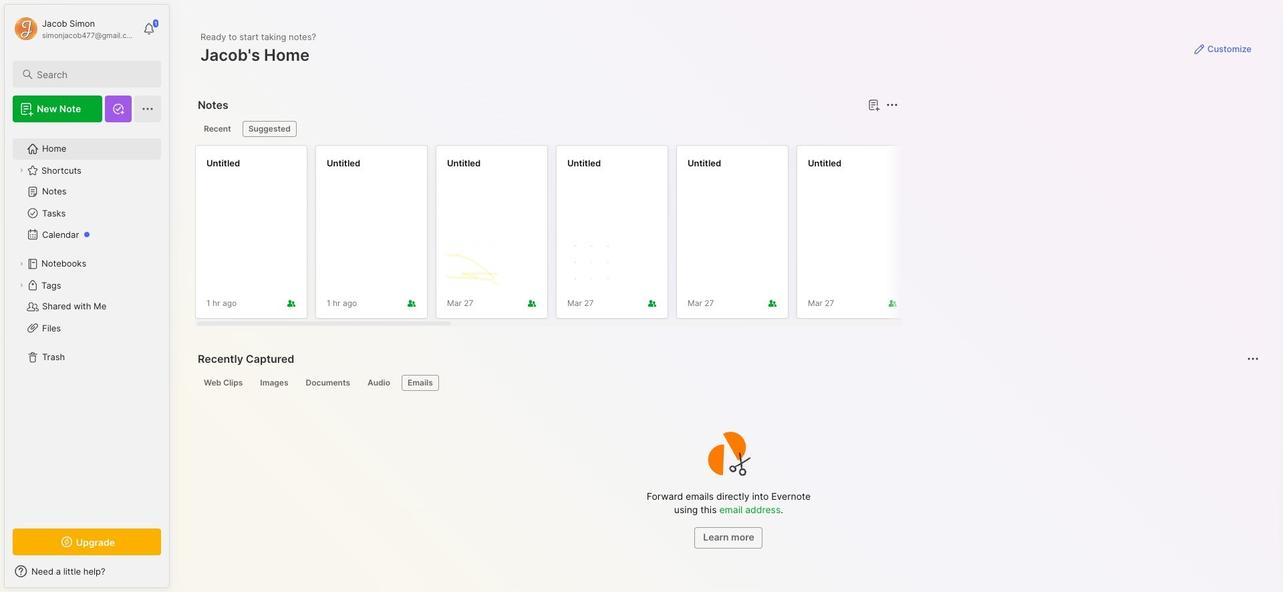 Task type: describe. For each thing, give the bounding box(es) containing it.
WHAT'S NEW field
[[5, 561, 169, 582]]

more actions image
[[884, 97, 900, 113]]

1 thumbnail image from the left
[[447, 238, 498, 289]]

2 thumbnail image from the left
[[567, 238, 618, 289]]

main element
[[0, 0, 174, 592]]

expand tags image
[[17, 281, 25, 289]]

2 tab list from the top
[[198, 375, 1257, 391]]

expand notebooks image
[[17, 260, 25, 268]]



Task type: vqa. For each thing, say whether or not it's contained in the screenshot.
Start writing… 'text field'
no



Task type: locate. For each thing, give the bounding box(es) containing it.
tree
[[5, 130, 169, 517]]

1 horizontal spatial thumbnail image
[[567, 238, 618, 289]]

click to collapse image
[[169, 567, 179, 583]]

tab list
[[198, 121, 896, 137], [198, 375, 1257, 391]]

tab
[[198, 121, 237, 137], [242, 121, 297, 137], [198, 375, 249, 391], [254, 375, 294, 391], [300, 375, 356, 391], [362, 375, 396, 391], [402, 375, 439, 391]]

more actions image
[[1245, 351, 1261, 367]]

none search field inside main element
[[37, 66, 149, 82]]

Account field
[[13, 15, 136, 42]]

0 vertical spatial tab list
[[198, 121, 896, 137]]

More actions field
[[883, 96, 901, 114], [1244, 350, 1262, 368]]

tree inside main element
[[5, 130, 169, 517]]

1 vertical spatial more actions field
[[1244, 350, 1262, 368]]

thumbnail image
[[447, 238, 498, 289], [567, 238, 618, 289]]

0 horizontal spatial thumbnail image
[[447, 238, 498, 289]]

0 horizontal spatial more actions field
[[883, 96, 901, 114]]

1 vertical spatial tab list
[[198, 375, 1257, 391]]

1 horizontal spatial more actions field
[[1244, 350, 1262, 368]]

row group
[[195, 145, 1283, 327]]

0 vertical spatial more actions field
[[883, 96, 901, 114]]

None search field
[[37, 66, 149, 82]]

Search text field
[[37, 68, 149, 81]]

1 tab list from the top
[[198, 121, 896, 137]]



